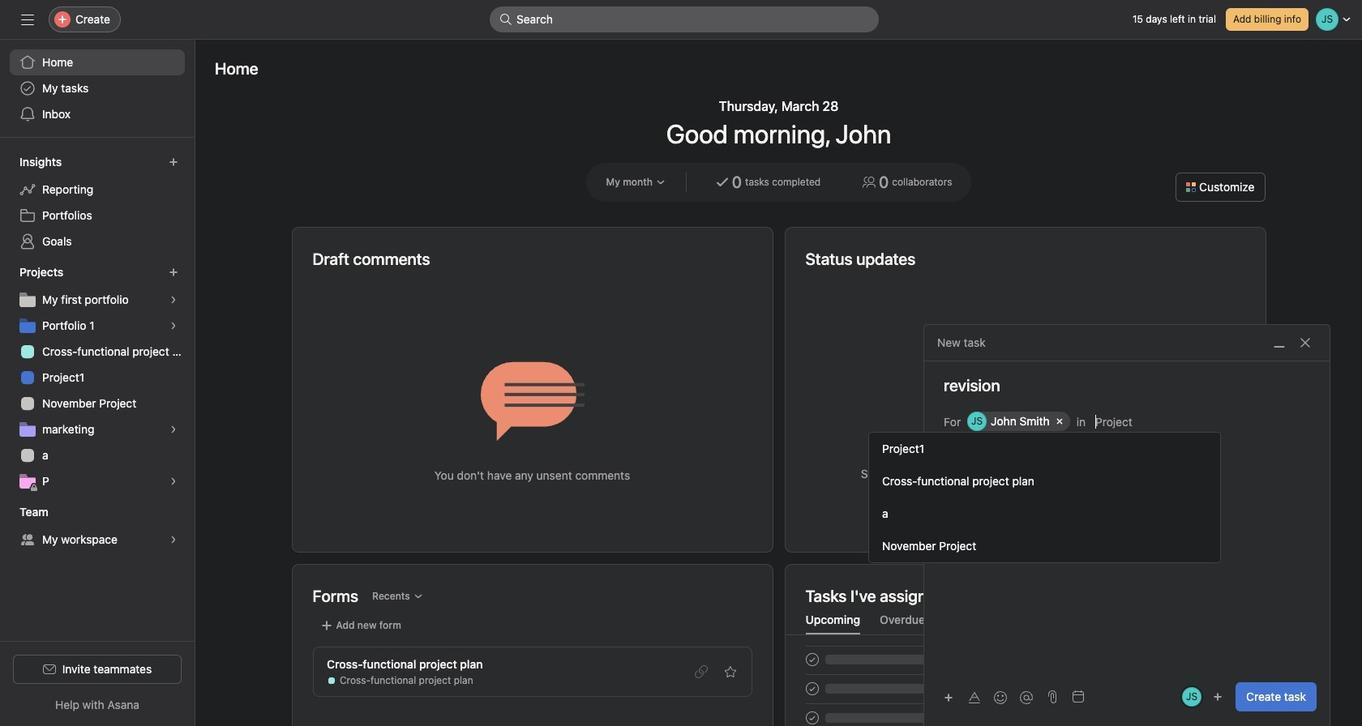 Task type: locate. For each thing, give the bounding box(es) containing it.
toolbar
[[938, 686, 1041, 709]]

list box
[[490, 6, 879, 32]]

see details, portfolio 1 image
[[169, 321, 178, 331]]

emoji image
[[994, 691, 1007, 704]]

formatting image
[[968, 691, 981, 704]]

new insights image
[[169, 157, 178, 167]]

see details, my first portfolio image
[[169, 295, 178, 305]]

attach a file or paste an image image
[[1046, 691, 1059, 704]]

see details, p image
[[169, 477, 178, 487]]

dialog
[[925, 325, 1330, 727]]

add to favorites image
[[724, 666, 737, 679]]

select due date image
[[1072, 691, 1085, 704]]

see details, marketing image
[[169, 425, 178, 435]]



Task type: describe. For each thing, give the bounding box(es) containing it.
close image
[[1299, 337, 1312, 350]]

projects element
[[0, 258, 195, 498]]

copy form link image
[[695, 666, 708, 679]]

prominent image
[[500, 13, 513, 26]]

Project text field
[[1096, 412, 1221, 432]]

at mention image
[[1020, 691, 1033, 704]]

teams element
[[0, 498, 195, 556]]

insights element
[[0, 148, 195, 258]]

see details, my workspace image
[[169, 535, 178, 545]]

global element
[[0, 40, 195, 137]]

add or remove collaborators from this task image
[[1213, 693, 1223, 702]]

hide sidebar image
[[21, 13, 34, 26]]

Task name text field
[[925, 375, 1330, 397]]

minimize image
[[1273, 337, 1286, 350]]

insert an object image
[[944, 693, 954, 703]]

new project or portfolio image
[[169, 268, 178, 277]]



Task type: vqa. For each thing, say whether or not it's contained in the screenshot.
the bottom board icon
no



